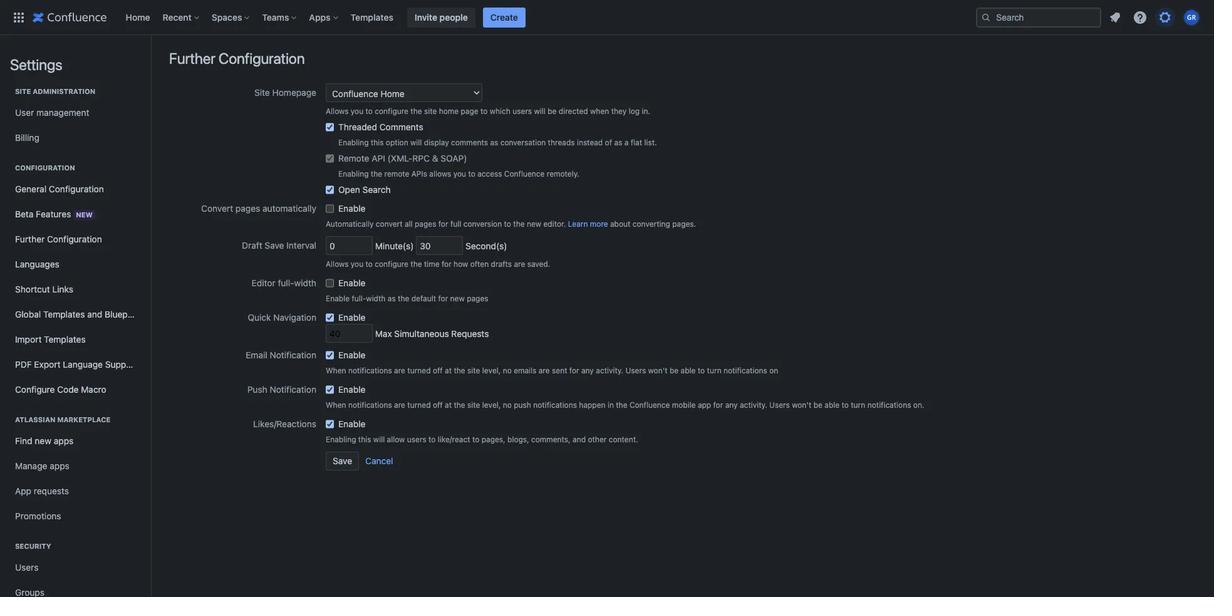 Task type: vqa. For each thing, say whether or not it's contained in the screenshot.


Task type: describe. For each thing, give the bounding box(es) containing it.
editor.
[[544, 219, 566, 229]]

off for push notification
[[433, 400, 443, 410]]

banner containing home
[[0, 0, 1214, 35]]

marketplace
[[57, 415, 111, 424]]

Remote API (XML-RPC & SOAP) checkbox
[[326, 152, 334, 165]]

notification for email notification
[[270, 350, 316, 360]]

for right "sent"
[[570, 366, 579, 375]]

notification icon image
[[1108, 10, 1123, 25]]

in
[[608, 400, 614, 410]]

0 horizontal spatial activity.
[[596, 366, 624, 375]]

this inside "threaded comments enabling this option will display comments as conversation threads instead of as a flat list."
[[371, 138, 384, 147]]

Open Search checkbox
[[326, 184, 334, 196]]

homepage
[[272, 87, 316, 98]]

push
[[514, 400, 531, 410]]

editor full-width
[[252, 278, 316, 288]]

allows
[[429, 169, 451, 179]]

features
[[36, 208, 71, 219]]

billing
[[15, 132, 39, 143]]

will inside "threaded comments enabling this option will display comments as conversation threads instead of as a flat list."
[[411, 138, 422, 147]]

about
[[610, 219, 631, 229]]

spaces
[[212, 12, 242, 22]]

enable for likes/reactions
[[338, 419, 366, 429]]

home
[[439, 107, 459, 116]]

blueprints
[[105, 309, 146, 320]]

conversation
[[501, 138, 546, 147]]

pdf export language support link
[[10, 352, 140, 377]]

1 horizontal spatial as
[[490, 138, 498, 147]]

1 vertical spatial this
[[358, 435, 371, 444]]

notifications up 'allow'
[[348, 400, 392, 410]]

find new apps link
[[10, 429, 140, 454]]

saved.
[[527, 259, 550, 269]]

atlassian marketplace group
[[10, 402, 140, 533]]

full
[[451, 219, 461, 229]]

enable for convert pages automatically
[[338, 203, 366, 214]]

notification for push notification
[[270, 384, 316, 395]]

default
[[412, 294, 436, 303]]

home link
[[122, 7, 154, 27]]

0 vertical spatial pages
[[236, 203, 260, 214]]

recent button
[[159, 7, 204, 27]]

no for push notification
[[503, 400, 512, 410]]

you for site
[[351, 107, 364, 116]]

pages,
[[482, 435, 505, 444]]

log
[[629, 107, 640, 116]]

new inside find new apps link
[[35, 436, 51, 446]]

user management
[[15, 107, 89, 118]]

beta
[[15, 208, 33, 219]]

convert
[[201, 203, 233, 214]]

remotely.
[[547, 169, 580, 179]]

templates inside global 'element'
[[351, 12, 393, 22]]

languages link
[[10, 252, 140, 277]]

recent
[[163, 12, 192, 22]]

enable checkbox for editor full-width
[[326, 277, 334, 290]]

0 vertical spatial won't
[[648, 366, 668, 375]]

general configuration link
[[10, 177, 140, 202]]

notifications left on
[[724, 366, 768, 375]]

1 vertical spatial users
[[770, 400, 790, 410]]

apis
[[412, 169, 427, 179]]

configure for time
[[375, 259, 409, 269]]

configuration group
[[10, 150, 146, 406]]

teams
[[262, 12, 289, 22]]

configure code macro
[[15, 384, 106, 395]]

option
[[386, 138, 408, 147]]

Search field
[[976, 7, 1102, 27]]

threaded comments enabling this option will display comments as conversation threads instead of as a flat list.
[[338, 122, 657, 147]]

0 vertical spatial will
[[534, 107, 546, 116]]

1 horizontal spatial pages
[[415, 219, 436, 229]]

configuration inside "link"
[[49, 184, 104, 194]]

app
[[15, 486, 31, 496]]

administration
[[33, 87, 95, 95]]

1 vertical spatial new
[[450, 294, 465, 303]]

1 horizontal spatial confluence
[[630, 400, 670, 410]]

allows you to configure the site home page to which users will be directed when they log in.
[[326, 107, 651, 116]]

configure
[[15, 384, 55, 395]]

width for enable
[[366, 294, 386, 303]]

(xml-
[[388, 153, 413, 164]]

requests
[[451, 328, 489, 339]]

enable for email notification
[[338, 350, 366, 360]]

convert pages automatically
[[201, 203, 316, 214]]

further configuration link
[[10, 227, 140, 252]]

0 horizontal spatial be
[[548, 107, 557, 116]]

users link
[[10, 555, 140, 580]]

1 horizontal spatial won't
[[792, 400, 812, 410]]

are down simultaneous
[[394, 366, 405, 375]]

comments
[[451, 138, 488, 147]]

draft
[[242, 240, 262, 251]]

notifications down max
[[348, 366, 392, 375]]

app requests
[[15, 486, 69, 496]]

enabling inside "threaded comments enabling this option will display comments as conversation threads instead of as a flat list."
[[338, 138, 369, 147]]

promotions
[[15, 511, 61, 521]]

global templates and blueprints link
[[10, 302, 146, 327]]

apps
[[309, 12, 331, 22]]

the left time
[[411, 259, 422, 269]]

templates for import templates
[[44, 334, 86, 345]]

management
[[36, 107, 89, 118]]

users inside users link
[[15, 562, 38, 573]]

configuration up site homepage
[[219, 50, 305, 67]]

1 horizontal spatial any
[[725, 400, 738, 410]]

width for editor
[[294, 278, 316, 288]]

full- for editor
[[278, 278, 294, 288]]

home
[[126, 12, 150, 22]]

import templates
[[15, 334, 86, 345]]

are left "sent"
[[539, 366, 550, 375]]

the left editor.
[[513, 219, 525, 229]]

settings icon image
[[1158, 10, 1173, 25]]

sent
[[552, 366, 567, 375]]

access
[[478, 169, 502, 179]]

open search
[[338, 184, 391, 195]]

save
[[265, 240, 284, 251]]

flat
[[631, 138, 642, 147]]

the left default
[[398, 294, 409, 303]]

&
[[432, 153, 438, 164]]

turned for push notification
[[408, 400, 431, 410]]

configure code macro link
[[10, 377, 140, 402]]

notifications right "push" at the bottom of page
[[533, 400, 577, 410]]

configuration up 'languages' link
[[47, 234, 102, 244]]

no for email notification
[[503, 366, 512, 375]]

the up comments
[[411, 107, 422, 116]]

convert
[[376, 219, 403, 229]]

content.
[[609, 435, 638, 444]]

Threaded Comments checkbox
[[326, 121, 334, 133]]

at for email notification
[[445, 366, 452, 375]]

0 vertical spatial apps
[[54, 436, 74, 446]]

user management link
[[10, 100, 140, 125]]

appswitcher icon image
[[11, 10, 26, 25]]

list.
[[644, 138, 657, 147]]

pdf export language support
[[15, 359, 138, 370]]

invite
[[415, 12, 437, 22]]

automatically convert all pages for full conversion to the new editor. learn more about converting pages.
[[326, 219, 696, 229]]

of
[[605, 138, 612, 147]]

0 horizontal spatial users
[[407, 435, 427, 444]]

global element
[[8, 0, 974, 35]]

security
[[15, 542, 51, 550]]

general
[[15, 184, 46, 194]]

enabling inside "remote api (xml-rpc & soap) enabling the remote apis allows you to access confluence remotely."
[[338, 169, 369, 179]]

time
[[424, 259, 440, 269]]

2 vertical spatial be
[[814, 400, 823, 410]]

pages.
[[673, 219, 696, 229]]

0 horizontal spatial as
[[388, 294, 396, 303]]

1 vertical spatial turn
[[851, 400, 866, 410]]

manage
[[15, 461, 47, 471]]

app requests link
[[10, 479, 140, 504]]

directed
[[559, 107, 588, 116]]

find
[[15, 436, 32, 446]]

settings
[[10, 56, 62, 73]]

0 vertical spatial site
[[424, 107, 437, 116]]

help icon image
[[1133, 10, 1148, 25]]



Task type: locate. For each thing, give the bounding box(es) containing it.
1 vertical spatial no
[[503, 400, 512, 410]]

1 horizontal spatial activity.
[[740, 400, 768, 410]]

enable checkbox down open search checkbox
[[326, 202, 334, 215]]

learn more link
[[568, 219, 608, 229]]

promotions link
[[10, 504, 140, 529]]

the up like/react
[[454, 400, 465, 410]]

1 horizontal spatial users
[[513, 107, 532, 116]]

as left the a
[[614, 138, 622, 147]]

1 site from the left
[[15, 87, 31, 95]]

Enable checkbox
[[326, 384, 334, 396], [326, 418, 334, 431]]

0 vertical spatial off
[[433, 366, 443, 375]]

2 horizontal spatial new
[[527, 219, 542, 229]]

when notifications are turned off at the site level, no push notifications happen in the confluence mobile app for any activity. users won't be able to turn notifications on.
[[326, 400, 925, 410]]

will
[[534, 107, 546, 116], [411, 138, 422, 147], [373, 435, 385, 444]]

will left 'allow'
[[373, 435, 385, 444]]

1 vertical spatial notification
[[270, 384, 316, 395]]

1 vertical spatial you
[[453, 169, 466, 179]]

1 vertical spatial full-
[[352, 294, 366, 303]]

site inside group
[[15, 87, 31, 95]]

beta features new
[[15, 208, 93, 219]]

2 vertical spatial enabling
[[326, 435, 356, 444]]

for right app
[[713, 400, 723, 410]]

1 horizontal spatial width
[[366, 294, 386, 303]]

user
[[15, 107, 34, 118]]

level, for email notification
[[482, 366, 501, 375]]

notifications left on.
[[868, 400, 911, 410]]

0 vertical spatial users
[[626, 366, 646, 375]]

activity. right app
[[740, 400, 768, 410]]

1 vertical spatial confluence
[[630, 400, 670, 410]]

enable checkbox right push notification
[[326, 384, 334, 396]]

site for push notification
[[468, 400, 480, 410]]

0 vertical spatial at
[[445, 366, 452, 375]]

activity. up in
[[596, 366, 624, 375]]

1 horizontal spatial users
[[626, 366, 646, 375]]

new
[[76, 210, 93, 218]]

site for email notification
[[468, 366, 480, 375]]

2 turned from the top
[[408, 400, 431, 410]]

site for site administration
[[15, 87, 31, 95]]

the
[[411, 107, 422, 116], [371, 169, 382, 179], [513, 219, 525, 229], [411, 259, 422, 269], [398, 294, 409, 303], [454, 366, 465, 375], [454, 400, 465, 410], [616, 400, 628, 410]]

2 horizontal spatial pages
[[467, 294, 489, 303]]

shortcut
[[15, 284, 50, 295]]

remote api (xml-rpc & soap) enabling the remote apis allows you to access confluence remotely.
[[338, 153, 580, 179]]

collapse sidebar image
[[137, 41, 164, 66]]

2 level, from the top
[[482, 400, 501, 410]]

level, left "push" at the bottom of page
[[482, 400, 501, 410]]

when for email notification
[[326, 366, 346, 375]]

configure up comments
[[375, 107, 409, 116]]

users down security
[[15, 562, 38, 573]]

further right "collapse sidebar" icon
[[169, 50, 215, 67]]

2 horizontal spatial users
[[770, 400, 790, 410]]

1 vertical spatial activity.
[[740, 400, 768, 410]]

you down soap)
[[453, 169, 466, 179]]

at
[[445, 366, 452, 375], [445, 400, 452, 410]]

further configuration
[[169, 50, 305, 67], [15, 234, 102, 244]]

1 vertical spatial enable checkbox
[[326, 418, 334, 431]]

enable checkbox right navigation
[[326, 311, 334, 324]]

0 horizontal spatial new
[[35, 436, 51, 446]]

0 vertical spatial full-
[[278, 278, 294, 288]]

create link
[[483, 7, 526, 27]]

as right comments
[[490, 138, 498, 147]]

off for email notification
[[433, 366, 443, 375]]

templates link
[[347, 7, 397, 27]]

are right drafts
[[514, 259, 525, 269]]

1 vertical spatial will
[[411, 138, 422, 147]]

3 enable checkbox from the top
[[326, 311, 334, 324]]

1 horizontal spatial further
[[169, 50, 215, 67]]

width up navigation
[[294, 278, 316, 288]]

0 vertical spatial notification
[[270, 350, 316, 360]]

further inside configuration "group"
[[15, 234, 45, 244]]

1 horizontal spatial site
[[254, 87, 270, 98]]

automatically
[[263, 203, 316, 214]]

confluence left mobile
[[630, 400, 670, 410]]

0 vertical spatial any
[[582, 366, 594, 375]]

enable for push notification
[[338, 384, 366, 395]]

1 horizontal spatial full-
[[352, 294, 366, 303]]

full- down draft save interval text box
[[352, 294, 366, 303]]

1 horizontal spatial able
[[825, 400, 840, 410]]

2 at from the top
[[445, 400, 452, 410]]

other
[[588, 435, 607, 444]]

4 enable checkbox from the top
[[326, 349, 334, 362]]

1 vertical spatial able
[[825, 400, 840, 410]]

2 off from the top
[[433, 400, 443, 410]]

2 site from the left
[[254, 87, 270, 98]]

to inside "remote api (xml-rpc & soap) enabling the remote apis allows you to access confluence remotely."
[[468, 169, 476, 179]]

1 level, from the top
[[482, 366, 501, 375]]

and
[[87, 309, 102, 320], [573, 435, 586, 444]]

editor
[[252, 278, 276, 288]]

Draft Save Interval text field
[[326, 236, 373, 255]]

0 horizontal spatial and
[[87, 309, 102, 320]]

you down draft save interval text box
[[351, 259, 364, 269]]

invite people button
[[407, 7, 475, 27]]

links
[[52, 284, 73, 295]]

this left 'allow'
[[358, 435, 371, 444]]

0 horizontal spatial turn
[[707, 366, 722, 375]]

1 vertical spatial won't
[[792, 400, 812, 410]]

configure down minute(s)
[[375, 259, 409, 269]]

0 horizontal spatial width
[[294, 278, 316, 288]]

0 horizontal spatial won't
[[648, 366, 668, 375]]

1 vertical spatial further
[[15, 234, 45, 244]]

0 vertical spatial users
[[513, 107, 532, 116]]

new left editor.
[[527, 219, 542, 229]]

turned for email notification
[[408, 366, 431, 375]]

level, for push notification
[[482, 400, 501, 410]]

width
[[294, 278, 316, 288], [366, 294, 386, 303]]

1 vertical spatial allows
[[326, 259, 349, 269]]

when for push notification
[[326, 400, 346, 410]]

1 enable checkbox from the top
[[326, 384, 334, 396]]

1 vertical spatial off
[[433, 400, 443, 410]]

configuration
[[219, 50, 305, 67], [15, 164, 75, 172], [49, 184, 104, 194], [47, 234, 102, 244]]

when
[[326, 366, 346, 375], [326, 400, 346, 410]]

turn left on.
[[851, 400, 866, 410]]

allows up threaded comments checkbox
[[326, 107, 349, 116]]

open
[[338, 184, 360, 195]]

enabling left 'allow'
[[326, 435, 356, 444]]

for left full
[[439, 219, 448, 229]]

further configuration down spaces popup button
[[169, 50, 305, 67]]

all
[[405, 219, 413, 229]]

templates inside 'link'
[[44, 334, 86, 345]]

confluence down "conversation"
[[504, 169, 545, 179]]

language
[[63, 359, 103, 370]]

0 vertical spatial enable checkbox
[[326, 384, 334, 396]]

1 vertical spatial when
[[326, 400, 346, 410]]

notification up push notification
[[270, 350, 316, 360]]

2 vertical spatial pages
[[467, 294, 489, 303]]

1 horizontal spatial turn
[[851, 400, 866, 410]]

allows for allows you to configure the time for how often drafts are saved.
[[326, 259, 349, 269]]

level,
[[482, 366, 501, 375], [482, 400, 501, 410]]

1 at from the top
[[445, 366, 452, 375]]

enabling down 'remote'
[[338, 169, 369, 179]]

at up like/react
[[445, 400, 452, 410]]

you up threaded
[[351, 107, 364, 116]]

further down beta
[[15, 234, 45, 244]]

None text field
[[416, 236, 463, 255], [326, 324, 373, 343], [416, 236, 463, 255], [326, 324, 373, 343]]

0 horizontal spatial site
[[15, 87, 31, 95]]

users up when notifications are turned off at the site level, no push notifications happen in the confluence mobile app for any activity. users won't be able to turn notifications on.
[[626, 366, 646, 375]]

the right in
[[616, 400, 628, 410]]

enable checkbox for push notification
[[326, 384, 334, 396]]

enable for quick navigation
[[338, 312, 366, 323]]

conversion
[[464, 219, 502, 229]]

1 vertical spatial width
[[366, 294, 386, 303]]

0 vertical spatial you
[[351, 107, 364, 116]]

enable checkbox right the email notification
[[326, 349, 334, 362]]

as left default
[[388, 294, 396, 303]]

1 configure from the top
[[375, 107, 409, 116]]

enable full-width as the default for new pages
[[326, 294, 489, 303]]

any right app
[[725, 400, 738, 410]]

any
[[582, 366, 594, 375], [725, 400, 738, 410]]

2 allows from the top
[[326, 259, 349, 269]]

app
[[698, 400, 711, 410]]

1 vertical spatial turned
[[408, 400, 431, 410]]

apps down atlassian marketplace
[[54, 436, 74, 446]]

max
[[375, 328, 392, 339]]

apps inside 'link'
[[50, 461, 69, 471]]

and inside configuration "group"
[[87, 309, 102, 320]]

width up max
[[366, 294, 386, 303]]

0 vertical spatial confluence
[[504, 169, 545, 179]]

notification up likes/reactions
[[270, 384, 316, 395]]

0 vertical spatial enabling
[[338, 138, 369, 147]]

0 vertical spatial able
[[681, 366, 696, 375]]

the inside "remote api (xml-rpc & soap) enabling the remote apis allows you to access confluence remotely."
[[371, 169, 382, 179]]

0 vertical spatial further
[[169, 50, 215, 67]]

new right find
[[35, 436, 51, 446]]

templates for global templates and blueprints
[[43, 309, 85, 320]]

1 vertical spatial users
[[407, 435, 427, 444]]

new
[[527, 219, 542, 229], [450, 294, 465, 303], [35, 436, 51, 446]]

for left 'how'
[[442, 259, 452, 269]]

you
[[351, 107, 364, 116], [453, 169, 466, 179], [351, 259, 364, 269]]

blogs,
[[508, 435, 529, 444]]

2 horizontal spatial be
[[814, 400, 823, 410]]

learn
[[568, 219, 588, 229]]

apps button
[[305, 7, 343, 27]]

2 vertical spatial you
[[351, 259, 364, 269]]

search
[[363, 184, 391, 195]]

no left emails
[[503, 366, 512, 375]]

manage apps
[[15, 461, 69, 471]]

likes/reactions
[[253, 419, 316, 429]]

site down requests at the left of the page
[[468, 366, 480, 375]]

pages right convert
[[236, 203, 260, 214]]

1 horizontal spatial further configuration
[[169, 50, 305, 67]]

0 vertical spatial when
[[326, 366, 346, 375]]

allow
[[387, 435, 405, 444]]

minute(s)
[[375, 240, 414, 251]]

2 vertical spatial site
[[468, 400, 480, 410]]

display
[[424, 138, 449, 147]]

pages down often
[[467, 294, 489, 303]]

you for time
[[351, 259, 364, 269]]

confluence inside "remote api (xml-rpc & soap) enabling the remote apis allows you to access confluence remotely."
[[504, 169, 545, 179]]

people
[[440, 12, 468, 22]]

1 notification from the top
[[270, 350, 316, 360]]

0 vertical spatial further configuration
[[169, 50, 305, 67]]

users right which
[[513, 107, 532, 116]]

mobile
[[672, 400, 696, 410]]

any right "sent"
[[582, 366, 594, 375]]

atlassian
[[15, 415, 55, 424]]

0 horizontal spatial able
[[681, 366, 696, 375]]

enabling this will allow users to like/react to pages, blogs, comments, and other content.
[[326, 435, 638, 444]]

enable checkbox down draft save interval text box
[[326, 277, 334, 290]]

1 when from the top
[[326, 366, 346, 375]]

you inside "remote api (xml-rpc & soap) enabling the remote apis allows you to access confluence remotely."
[[453, 169, 466, 179]]

will left directed at the top
[[534, 107, 546, 116]]

2 no from the top
[[503, 400, 512, 410]]

1 horizontal spatial will
[[411, 138, 422, 147]]

off up like/react
[[433, 400, 443, 410]]

further configuration inside configuration "group"
[[15, 234, 102, 244]]

1 no from the top
[[503, 366, 512, 375]]

1 enable checkbox from the top
[[326, 202, 334, 215]]

are up 'allow'
[[394, 400, 405, 410]]

billing link
[[10, 125, 140, 150]]

0 horizontal spatial will
[[373, 435, 385, 444]]

1 vertical spatial enabling
[[338, 169, 369, 179]]

1 vertical spatial configure
[[375, 259, 409, 269]]

macro
[[81, 384, 106, 395]]

banner
[[0, 0, 1214, 35]]

2 notification from the top
[[270, 384, 316, 395]]

level, left emails
[[482, 366, 501, 375]]

0 vertical spatial activity.
[[596, 366, 624, 375]]

navigation
[[273, 312, 316, 323]]

templates down links
[[43, 309, 85, 320]]

apps up requests
[[50, 461, 69, 471]]

users right 'allow'
[[407, 435, 427, 444]]

1 horizontal spatial be
[[670, 366, 679, 375]]

converting
[[633, 219, 670, 229]]

2 horizontal spatial as
[[614, 138, 622, 147]]

full- right editor
[[278, 278, 294, 288]]

no left "push" at the bottom of page
[[503, 400, 512, 410]]

the down requests at the left of the page
[[454, 366, 465, 375]]

requests
[[34, 486, 69, 496]]

0 vertical spatial width
[[294, 278, 316, 288]]

when
[[590, 107, 609, 116]]

enable checkbox right likes/reactions
[[326, 418, 334, 431]]

security group
[[10, 529, 140, 597]]

off down max simultaneous requests
[[433, 366, 443, 375]]

users down on
[[770, 400, 790, 410]]

1 vertical spatial be
[[670, 366, 679, 375]]

2 when from the top
[[326, 400, 346, 410]]

1 vertical spatial apps
[[50, 461, 69, 471]]

site up user
[[15, 87, 31, 95]]

turn
[[707, 366, 722, 375], [851, 400, 866, 410]]

1 horizontal spatial and
[[573, 435, 586, 444]]

email
[[246, 350, 267, 360]]

0 vertical spatial turned
[[408, 366, 431, 375]]

full- for enable
[[352, 294, 366, 303]]

apps
[[54, 436, 74, 446], [50, 461, 69, 471]]

1 allows from the top
[[326, 107, 349, 116]]

0 vertical spatial allows
[[326, 107, 349, 116]]

to
[[366, 107, 373, 116], [481, 107, 488, 116], [468, 169, 476, 179], [504, 219, 511, 229], [366, 259, 373, 269], [698, 366, 705, 375], [842, 400, 849, 410], [429, 435, 436, 444], [472, 435, 480, 444]]

1 vertical spatial level,
[[482, 400, 501, 410]]

site left homepage
[[254, 87, 270, 98]]

enable checkbox for likes/reactions
[[326, 418, 334, 431]]

0 vertical spatial turn
[[707, 366, 722, 375]]

confluence image
[[33, 10, 107, 25], [33, 10, 107, 25]]

will up rpc
[[411, 138, 422, 147]]

notifications
[[348, 366, 392, 375], [724, 366, 768, 375], [348, 400, 392, 410], [533, 400, 577, 410], [868, 400, 911, 410]]

allows you to configure the time for how often drafts are saved.
[[326, 259, 550, 269]]

simultaneous
[[394, 328, 449, 339]]

site left home
[[424, 107, 437, 116]]

0 horizontal spatial full-
[[278, 278, 294, 288]]

2 enable checkbox from the top
[[326, 418, 334, 431]]

0 horizontal spatial any
[[582, 366, 594, 375]]

enable checkbox for convert pages automatically
[[326, 202, 334, 215]]

teams button
[[258, 7, 302, 27]]

search image
[[981, 12, 991, 22]]

remote
[[384, 169, 409, 179]]

in.
[[642, 107, 651, 116]]

templates right apps popup button
[[351, 12, 393, 22]]

templates up pdf export language support "link"
[[44, 334, 86, 345]]

at for push notification
[[445, 400, 452, 410]]

site administration group
[[10, 74, 140, 154]]

1 turned from the top
[[408, 366, 431, 375]]

turn up app
[[707, 366, 722, 375]]

templates
[[351, 12, 393, 22], [43, 309, 85, 320], [44, 334, 86, 345]]

enable checkbox for email notification
[[326, 349, 334, 362]]

automatically
[[326, 219, 374, 229]]

drafts
[[491, 259, 512, 269]]

2 vertical spatial users
[[15, 562, 38, 573]]

users
[[513, 107, 532, 116], [407, 435, 427, 444]]

how
[[454, 259, 468, 269]]

and left other
[[573, 435, 586, 444]]

further configuration down beta features new
[[15, 234, 102, 244]]

which
[[490, 107, 511, 116]]

no
[[503, 366, 512, 375], [503, 400, 512, 410]]

comments,
[[531, 435, 571, 444]]

this
[[371, 138, 384, 147], [358, 435, 371, 444]]

2 vertical spatial new
[[35, 436, 51, 446]]

and left blueprints
[[87, 309, 102, 320]]

2 horizontal spatial will
[[534, 107, 546, 116]]

enable for editor full-width
[[338, 278, 366, 288]]

1 vertical spatial site
[[468, 366, 480, 375]]

0 vertical spatial configure
[[375, 107, 409, 116]]

remote
[[338, 153, 369, 164]]

1 vertical spatial at
[[445, 400, 452, 410]]

the up the search
[[371, 169, 382, 179]]

enabling up 'remote'
[[338, 138, 369, 147]]

at down max simultaneous requests
[[445, 366, 452, 375]]

rpc
[[413, 153, 430, 164]]

0 vertical spatial level,
[[482, 366, 501, 375]]

allows for allows you to configure the site home page to which users will be directed when they log in.
[[326, 107, 349, 116]]

new right default
[[450, 294, 465, 303]]

site up enabling this will allow users to like/react to pages, blogs, comments, and other content.
[[468, 400, 480, 410]]

this up api
[[371, 138, 384, 147]]

for right default
[[438, 294, 448, 303]]

site for site homepage
[[254, 87, 270, 98]]

1 off from the top
[[433, 366, 443, 375]]

configure for site
[[375, 107, 409, 116]]

2 enable checkbox from the top
[[326, 277, 334, 290]]

second(s)
[[466, 240, 507, 251]]

enable checkbox for quick navigation
[[326, 311, 334, 324]]

email notification
[[246, 350, 316, 360]]

pages right all
[[415, 219, 436, 229]]

as
[[490, 138, 498, 147], [614, 138, 622, 147], [388, 294, 396, 303]]

configuration up general
[[15, 164, 75, 172]]

1 horizontal spatial new
[[450, 294, 465, 303]]

1 vertical spatial templates
[[43, 309, 85, 320]]

2 configure from the top
[[375, 259, 409, 269]]

configuration up new
[[49, 184, 104, 194]]

quick navigation
[[248, 312, 316, 323]]

invite people
[[415, 12, 468, 22]]

for
[[439, 219, 448, 229], [442, 259, 452, 269], [438, 294, 448, 303], [570, 366, 579, 375], [713, 400, 723, 410]]

1 vertical spatial and
[[573, 435, 586, 444]]

allows down draft save interval text box
[[326, 259, 349, 269]]

be
[[548, 107, 557, 116], [670, 366, 679, 375], [814, 400, 823, 410]]

0 horizontal spatial pages
[[236, 203, 260, 214]]

Enable checkbox
[[326, 202, 334, 215], [326, 277, 334, 290], [326, 311, 334, 324], [326, 349, 334, 362]]

None submit
[[326, 452, 359, 471], [365, 452, 394, 471], [326, 452, 359, 471], [365, 452, 394, 471]]

0 horizontal spatial confluence
[[504, 169, 545, 179]]



